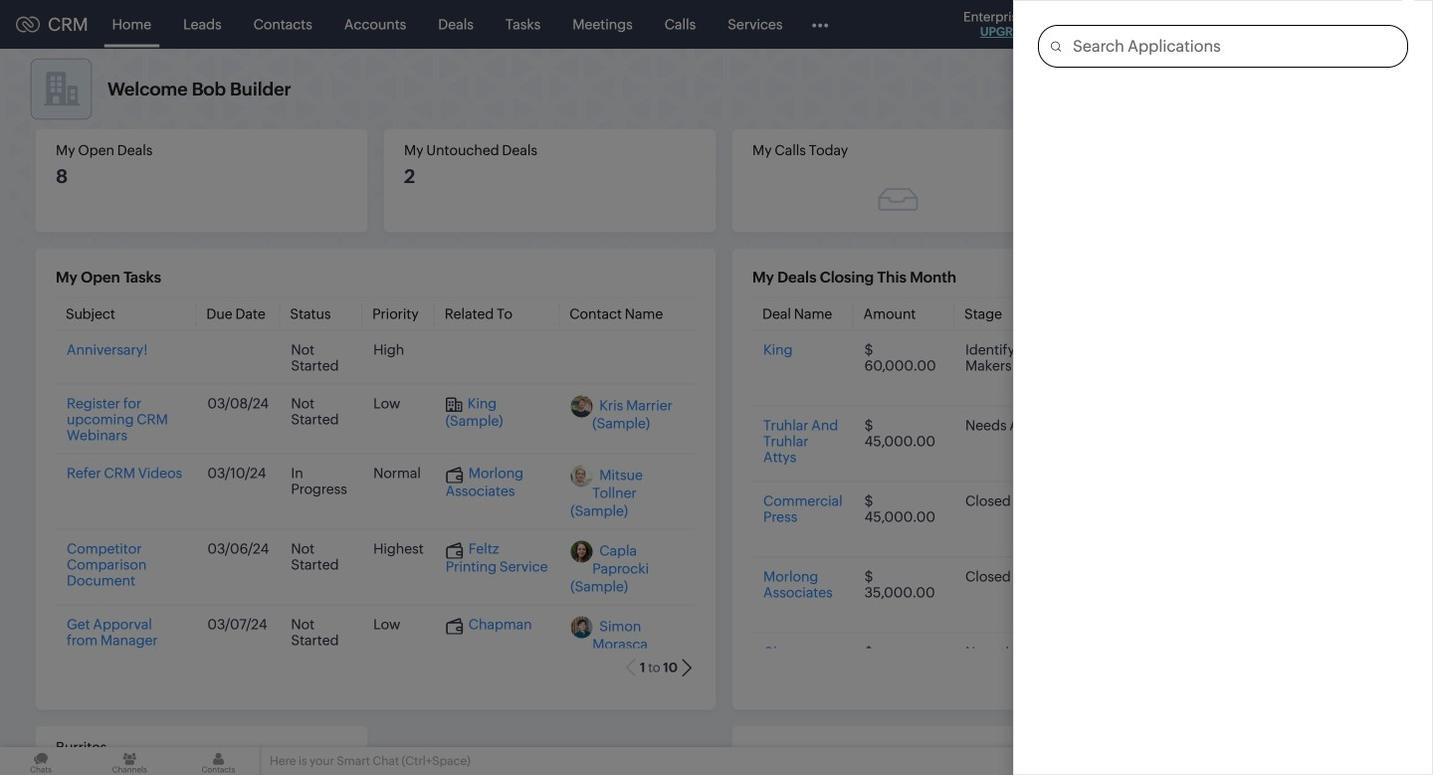 Task type: locate. For each thing, give the bounding box(es) containing it.
signals element
[[1173, 0, 1211, 49]]

logo image
[[16, 16, 40, 32]]

search image
[[1144, 16, 1161, 33]]

channels image
[[89, 748, 171, 776]]

Search Applications text field
[[1061, 26, 1408, 67]]

search element
[[1132, 0, 1173, 49]]

profile element
[[1332, 0, 1388, 48]]



Task type: vqa. For each thing, say whether or not it's contained in the screenshot.
Search Element
yes



Task type: describe. For each thing, give the bounding box(es) containing it.
chats image
[[0, 748, 82, 776]]

calendar image
[[1223, 16, 1240, 32]]

create menu image
[[1095, 12, 1120, 36]]

signals image
[[1185, 16, 1199, 33]]

create menu element
[[1083, 0, 1132, 48]]

contacts image
[[178, 748, 259, 776]]

profile image
[[1344, 8, 1376, 40]]



